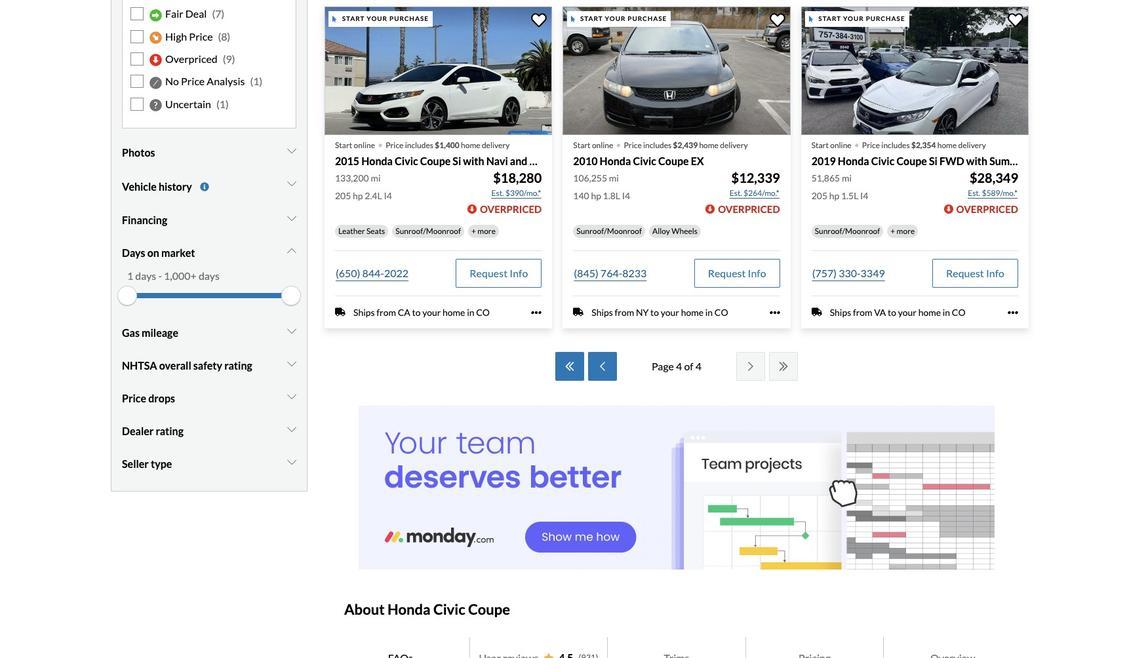 Task type: vqa. For each thing, say whether or not it's contained in the screenshot.
NHTSA overall safety rating dropdown button
yes



Task type: locate. For each thing, give the bounding box(es) containing it.
i4 inside "133,200 mi 205 hp 2.4l i4"
[[384, 190, 392, 201]]

1 mouse pointer image from the left
[[571, 16, 575, 22]]

2 request info from the left
[[708, 267, 766, 279]]

mi for $28,349
[[842, 172, 852, 184]]

mouse pointer image
[[333, 16, 337, 22]]

delivery inside start online · price includes $2,439 home delivery 2010 honda civic coupe ex
[[720, 140, 748, 150]]

start online · price includes $2,354 home delivery 2019 honda civic coupe si fwd with summer tires
[[812, 132, 1055, 167]]

est. inside the $12,339 est. $264/mo.*
[[730, 188, 742, 198]]

0 horizontal spatial info
[[510, 267, 528, 279]]

1 vertical spatial (1)
[[216, 98, 229, 110]]

2 summer from the left
[[990, 155, 1029, 167]]

1 horizontal spatial in
[[706, 307, 713, 318]]

1 horizontal spatial info
[[748, 267, 766, 279]]

ships
[[354, 307, 375, 318], [592, 307, 613, 318], [830, 307, 851, 318]]

3 in from the left
[[943, 307, 950, 318]]

+ more
[[472, 226, 496, 236], [891, 226, 915, 236]]

hp for $28,349
[[829, 190, 840, 201]]

· for $18,280
[[378, 132, 383, 155]]

price up 106,255 mi 140 hp 1.8l i4
[[624, 140, 642, 150]]

mi for $18,280
[[371, 172, 381, 184]]

coupe for $12,339
[[659, 155, 689, 167]]

(8)
[[218, 30, 230, 42]]

honda for $12,339
[[600, 155, 631, 167]]

0 horizontal spatial +
[[472, 226, 476, 236]]

2 mouse pointer image from the left
[[809, 16, 813, 22]]

si inside start online · price includes $1,400 home delivery 2015 honda civic coupe si with navi and summer tires
[[453, 155, 461, 167]]

1 horizontal spatial delivery
[[720, 140, 748, 150]]

· inside start online · price includes $2,354 home delivery 2019 honda civic coupe si fwd with summer tires
[[854, 132, 860, 155]]

i4 for $18,280
[[384, 190, 392, 201]]

2 includes from the left
[[643, 140, 672, 150]]

1 horizontal spatial co
[[715, 307, 728, 318]]

summer right and
[[530, 155, 569, 167]]

1 horizontal spatial days
[[199, 269, 220, 282]]

2 info from the left
[[748, 267, 766, 279]]

2 request info button from the left
[[694, 259, 780, 288]]

0 horizontal spatial request
[[470, 267, 508, 279]]

civic
[[395, 155, 418, 167], [633, 155, 657, 167], [871, 155, 895, 167], [433, 600, 466, 618]]

· right 2010
[[616, 132, 621, 155]]

1 horizontal spatial more
[[897, 226, 915, 236]]

fwd
[[940, 155, 965, 167]]

in
[[467, 307, 475, 318], [706, 307, 713, 318], [943, 307, 950, 318]]

0 horizontal spatial i4
[[384, 190, 392, 201]]

gas mileage button
[[122, 317, 296, 349]]

from left va
[[853, 307, 873, 318]]

leather
[[338, 226, 365, 236]]

2 horizontal spatial request
[[946, 267, 984, 279]]

3 co from the left
[[952, 307, 966, 318]]

gas mileage
[[122, 327, 178, 339]]

price up 51,865 mi 205 hp 1.5l i4 at the top right of page
[[862, 140, 880, 150]]

1 horizontal spatial online
[[592, 140, 613, 150]]

1 horizontal spatial 205
[[812, 190, 828, 201]]

ships down (650) 844-2022 button on the top of the page
[[354, 307, 375, 318]]

financing button
[[122, 204, 296, 237]]

2 + more from the left
[[891, 226, 915, 236]]

from for $18,280
[[377, 307, 396, 318]]

1 horizontal spatial purchase
[[628, 15, 667, 23]]

to
[[412, 307, 421, 318], [651, 307, 659, 318], [888, 307, 897, 318]]

chevron down image inside photos dropdown button
[[287, 146, 296, 156]]

2 tires from the left
[[1031, 155, 1055, 167]]

si down $2,354 on the top
[[929, 155, 938, 167]]

includes for $18,280
[[405, 140, 433, 150]]

va
[[874, 307, 886, 318]]

1 to from the left
[[412, 307, 421, 318]]

2 delivery from the left
[[720, 140, 748, 150]]

1 horizontal spatial rating
[[224, 359, 252, 372]]

1 horizontal spatial 4
[[696, 360, 702, 372]]

0 horizontal spatial sunroof/moonroof
[[396, 226, 461, 236]]

i4 right "1.8l" at the right of the page
[[622, 190, 630, 201]]

online up 2015
[[354, 140, 375, 150]]

-
[[158, 269, 162, 282]]

3 i4 from the left
[[861, 190, 869, 201]]

1 with from the left
[[463, 155, 484, 167]]

2 horizontal spatial purchase
[[866, 15, 905, 23]]

0 horizontal spatial with
[[463, 155, 484, 167]]

civic inside start online · price includes $2,354 home delivery 2019 honda civic coupe si fwd with summer tires
[[871, 155, 895, 167]]

white 2019 honda civic coupe si fwd with summer tires coupe front-wheel drive 6-speed manual image
[[801, 7, 1029, 135]]

0 horizontal spatial ellipsis h image
[[531, 308, 542, 318]]

2 horizontal spatial info
[[986, 267, 1005, 279]]

1 overpriced from the left
[[480, 203, 542, 215]]

mi inside 106,255 mi 140 hp 1.8l i4
[[609, 172, 619, 184]]

0 horizontal spatial tires
[[571, 155, 594, 167]]

0 horizontal spatial to
[[412, 307, 421, 318]]

ships right truck image
[[830, 307, 851, 318]]

1 horizontal spatial ellipsis h image
[[770, 308, 780, 318]]

0 horizontal spatial 205
[[335, 190, 351, 201]]

2 horizontal spatial sunroof/moonroof
[[815, 226, 880, 236]]

205 inside "133,200 mi 205 hp 2.4l i4"
[[335, 190, 351, 201]]

i4 right 2.4l
[[384, 190, 392, 201]]

0 horizontal spatial overpriced
[[480, 203, 542, 215]]

205 inside 51,865 mi 205 hp 1.5l i4
[[812, 190, 828, 201]]

delivery
[[482, 140, 510, 150], [720, 140, 748, 150], [959, 140, 986, 150]]

chevron double left image
[[563, 361, 576, 372]]

market
[[161, 247, 195, 259]]

chevron down image for price drops
[[287, 391, 296, 402]]

·
[[378, 132, 383, 155], [616, 132, 621, 155], [854, 132, 860, 155]]

3 ships from the left
[[830, 307, 851, 318]]

2 horizontal spatial includes
[[882, 140, 910, 150]]

chevron down image for photos
[[287, 146, 296, 156]]

0 horizontal spatial purchase
[[390, 15, 429, 23]]

includes inside start online · price includes $2,354 home delivery 2019 honda civic coupe si fwd with summer tires
[[882, 140, 910, 150]]

hp inside "133,200 mi 205 hp 2.4l i4"
[[353, 190, 363, 201]]

2 mi from the left
[[609, 172, 619, 184]]

civic for $18,280
[[395, 155, 418, 167]]

0 horizontal spatial est.
[[492, 188, 504, 198]]

1 i4 from the left
[[384, 190, 392, 201]]

history
[[159, 180, 192, 193]]

1 · from the left
[[378, 132, 383, 155]]

info for $28,349
[[986, 267, 1005, 279]]

honda inside start online · price includes $2,439 home delivery 2010 honda civic coupe ex
[[600, 155, 631, 167]]

1 horizontal spatial with
[[967, 155, 988, 167]]

0 horizontal spatial rating
[[156, 425, 184, 437]]

chevron down image inside days on market dropdown button
[[287, 246, 296, 256]]

2 request from the left
[[708, 267, 746, 279]]

online up 2010
[[592, 140, 613, 150]]

delivery up fwd
[[959, 140, 986, 150]]

home up the ex
[[699, 140, 719, 150]]

start your purchase for $12,339
[[580, 15, 667, 23]]

2 horizontal spatial co
[[952, 307, 966, 318]]

1 in from the left
[[467, 307, 475, 318]]

0 horizontal spatial si
[[453, 155, 461, 167]]

honda up 51,865 mi 205 hp 1.5l i4 at the top right of page
[[838, 155, 869, 167]]

overpriced down est. $264/mo.* button
[[718, 203, 780, 215]]

dealer rating
[[122, 425, 184, 437]]

includes left $1,400
[[405, 140, 433, 150]]

days right "1,000+"
[[199, 269, 220, 282]]

(1) down analysis
[[216, 98, 229, 110]]

$589/mo.*
[[982, 188, 1018, 198]]

co for $12,339
[[715, 307, 728, 318]]

to right va
[[888, 307, 897, 318]]

(757) 330-3349 button
[[812, 259, 886, 288]]

· right 2019
[[854, 132, 860, 155]]

mi up "1.8l" at the right of the page
[[609, 172, 619, 184]]

start your purchase
[[342, 15, 429, 23], [580, 15, 667, 23], [819, 15, 905, 23]]

hp left the 1.5l
[[829, 190, 840, 201]]

hp inside 106,255 mi 140 hp 1.8l i4
[[591, 190, 601, 201]]

honda inside start online · price includes $2,354 home delivery 2019 honda civic coupe si fwd with summer tires
[[838, 155, 869, 167]]

1 horizontal spatial to
[[651, 307, 659, 318]]

1 horizontal spatial i4
[[622, 190, 630, 201]]

includes inside start online · price includes $2,439 home delivery 2010 honda civic coupe ex
[[643, 140, 672, 150]]

vehicle history button
[[122, 169, 296, 204]]

1 purchase from the left
[[390, 15, 429, 23]]

price left the drops
[[122, 392, 146, 405]]

4 chevron down image from the top
[[287, 246, 296, 256]]

price inside start online · price includes $1,400 home delivery 2015 honda civic coupe si with navi and summer tires
[[386, 140, 404, 150]]

with up "$28,349"
[[967, 155, 988, 167]]

chevron left image
[[596, 361, 609, 372]]

in for $28,349
[[943, 307, 950, 318]]

0 horizontal spatial more
[[478, 226, 496, 236]]

2 purchase from the left
[[628, 15, 667, 23]]

3 start your purchase from the left
[[819, 15, 905, 23]]

honda up 106,255 mi 140 hp 1.8l i4
[[600, 155, 631, 167]]

truck image
[[335, 307, 346, 318], [573, 307, 584, 318]]

overall
[[159, 359, 191, 372]]

0 horizontal spatial request info
[[470, 267, 528, 279]]

3 info from the left
[[986, 267, 1005, 279]]

2 start your purchase from the left
[[580, 15, 667, 23]]

2 est. from the left
[[730, 188, 742, 198]]

info for $18,280
[[510, 267, 528, 279]]

1 horizontal spatial request info button
[[694, 259, 780, 288]]

2 horizontal spatial overpriced
[[957, 203, 1019, 215]]

delivery for $28,349
[[959, 140, 986, 150]]

days left - on the left of page
[[135, 269, 156, 282]]

2 i4 from the left
[[622, 190, 630, 201]]

3 overpriced from the left
[[957, 203, 1019, 215]]

summer up "$28,349"
[[990, 155, 1029, 167]]

1 horizontal spatial hp
[[591, 190, 601, 201]]

online up 2019
[[830, 140, 852, 150]]

1 horizontal spatial truck image
[[573, 307, 584, 318]]

alloy wheels
[[653, 226, 698, 236]]

price drops button
[[122, 382, 296, 415]]

2 horizontal spatial request info button
[[933, 259, 1019, 288]]

(1)
[[250, 75, 263, 88], [216, 98, 229, 110]]

honda inside start online · price includes $1,400 home delivery 2015 honda civic coupe si with navi and summer tires
[[362, 155, 393, 167]]

1 online from the left
[[354, 140, 375, 150]]

truck image down (845)
[[573, 307, 584, 318]]

overpriced down est. $589/mo.* button
[[957, 203, 1019, 215]]

0 horizontal spatial days
[[135, 269, 156, 282]]

tab list
[[331, 637, 1022, 658]]

2 horizontal spatial est.
[[968, 188, 981, 198]]

2 horizontal spatial ·
[[854, 132, 860, 155]]

1 tab from the left
[[332, 637, 470, 658]]

coupe inside start online · price includes $2,439 home delivery 2010 honda civic coupe ex
[[659, 155, 689, 167]]

2 online from the left
[[592, 140, 613, 150]]

1 horizontal spatial summer
[[990, 155, 1029, 167]]

3 est. from the left
[[968, 188, 981, 198]]

chevron down image inside the dealer rating dropdown button
[[287, 424, 296, 435]]

0 horizontal spatial start your purchase
[[342, 15, 429, 23]]

price right "no" in the left of the page
[[181, 75, 205, 88]]

2 tab from the left
[[608, 637, 746, 658]]

sunroof/moonroof down "1.8l" at the right of the page
[[577, 226, 642, 236]]

mi inside 51,865 mi 205 hp 1.5l i4
[[842, 172, 852, 184]]

chevron down image
[[287, 146, 296, 156], [287, 179, 296, 189], [287, 213, 296, 224], [287, 246, 296, 256], [287, 326, 296, 336], [287, 391, 296, 402], [287, 424, 296, 435], [287, 457, 296, 468]]

overpriced for $28,349
[[957, 203, 1019, 215]]

1 + more from the left
[[472, 226, 496, 236]]

civic inside start online · price includes $1,400 home delivery 2015 honda civic coupe si with navi and summer tires
[[395, 155, 418, 167]]

2 chevron down image from the top
[[287, 179, 296, 189]]

est. down "$28,349"
[[968, 188, 981, 198]]

2 horizontal spatial online
[[830, 140, 852, 150]]

request for $28,349
[[946, 267, 984, 279]]

1 request from the left
[[470, 267, 508, 279]]

1 horizontal spatial + more
[[891, 226, 915, 236]]

1.8l
[[603, 190, 620, 201]]

price inside start online · price includes $2,354 home delivery 2019 honda civic coupe si fwd with summer tires
[[862, 140, 880, 150]]

delivery up navi
[[482, 140, 510, 150]]

mouse pointer image for $12,339
[[571, 16, 575, 22]]

mi
[[371, 172, 381, 184], [609, 172, 619, 184], [842, 172, 852, 184]]

2 to from the left
[[651, 307, 659, 318]]

2 in from the left
[[706, 307, 713, 318]]

$12,339
[[732, 170, 780, 186]]

coupe
[[420, 155, 451, 167], [659, 155, 689, 167], [897, 155, 927, 167], [468, 600, 510, 618]]

home up fwd
[[938, 140, 957, 150]]

online inside start online · price includes $2,354 home delivery 2019 honda civic coupe si fwd with summer tires
[[830, 140, 852, 150]]

0 horizontal spatial co
[[476, 307, 490, 318]]

chevron down image for financing
[[287, 213, 296, 224]]

3 request info from the left
[[946, 267, 1005, 279]]

chevron double right image
[[777, 361, 790, 372]]

includes left $2,354 on the top
[[882, 140, 910, 150]]

0 horizontal spatial online
[[354, 140, 375, 150]]

2 sunroof/moonroof from the left
[[577, 226, 642, 236]]

(757)
[[812, 267, 837, 279]]

4 right of
[[696, 360, 702, 372]]

2 from from the left
[[615, 307, 634, 318]]

2 co from the left
[[715, 307, 728, 318]]

est. inside the $18,280 est. $390/mo.*
[[492, 188, 504, 198]]

$390/mo.*
[[506, 188, 541, 198]]

overpriced
[[165, 52, 218, 65]]

i4 inside 51,865 mi 205 hp 1.5l i4
[[861, 190, 869, 201]]

hp left 2.4l
[[353, 190, 363, 201]]

rating right the safety
[[224, 359, 252, 372]]

includes inside start online · price includes $1,400 home delivery 2015 honda civic coupe si with navi and summer tires
[[405, 140, 433, 150]]

1,000+
[[164, 269, 197, 282]]

price up overpriced (9)
[[189, 30, 213, 42]]

truck image
[[812, 307, 822, 318]]

purchase for $28,349
[[866, 15, 905, 23]]

with left navi
[[463, 155, 484, 167]]

1 horizontal spatial mi
[[609, 172, 619, 184]]

civic inside start online · price includes $2,439 home delivery 2010 honda civic coupe ex
[[633, 155, 657, 167]]

home inside start online · price includes $2,354 home delivery 2019 honda civic coupe si fwd with summer tires
[[938, 140, 957, 150]]

i4 right the 1.5l
[[861, 190, 869, 201]]

0 horizontal spatial delivery
[[482, 140, 510, 150]]

1 horizontal spatial est.
[[730, 188, 742, 198]]

chevron down image for gas mileage
[[287, 326, 296, 336]]

start
[[342, 15, 365, 23], [580, 15, 603, 23], [819, 15, 842, 23], [335, 140, 352, 150], [573, 140, 591, 150], [812, 140, 829, 150]]

1 ships from the left
[[354, 307, 375, 318]]

advertisement element
[[359, 406, 995, 570]]

1 horizontal spatial tires
[[1031, 155, 1055, 167]]

2 horizontal spatial delivery
[[959, 140, 986, 150]]

5 chevron down image from the top
[[287, 326, 296, 336]]

0 horizontal spatial hp
[[353, 190, 363, 201]]

mi inside "133,200 mi 205 hp 2.4l i4"
[[371, 172, 381, 184]]

to right ny
[[651, 307, 659, 318]]

0 horizontal spatial 4
[[676, 360, 682, 372]]

0 horizontal spatial ships
[[354, 307, 375, 318]]

chevron down image inside financing 'dropdown button'
[[287, 213, 296, 224]]

online for $18,280
[[354, 140, 375, 150]]

from left ny
[[615, 307, 634, 318]]

2 overpriced from the left
[[718, 203, 780, 215]]

1 horizontal spatial +
[[891, 226, 895, 236]]

navi
[[486, 155, 508, 167]]

rating right dealer
[[156, 425, 184, 437]]

205 down '51,865'
[[812, 190, 828, 201]]

3 request from the left
[[946, 267, 984, 279]]

1 info from the left
[[510, 267, 528, 279]]

request info
[[470, 267, 528, 279], [708, 267, 766, 279], [946, 267, 1005, 279]]

chevron down image inside seller type dropdown button
[[287, 457, 296, 468]]

purchase
[[390, 15, 429, 23], [628, 15, 667, 23], [866, 15, 905, 23]]

3 purchase from the left
[[866, 15, 905, 23]]

3 includes from the left
[[882, 140, 910, 150]]

· inside start online · price includes $2,439 home delivery 2010 honda civic coupe ex
[[616, 132, 621, 155]]

delivery inside start online · price includes $2,354 home delivery 2019 honda civic coupe si fwd with summer tires
[[959, 140, 986, 150]]

1 horizontal spatial mouse pointer image
[[809, 16, 813, 22]]

request info button for $18,280
[[456, 259, 542, 288]]

6 chevron down image from the top
[[287, 391, 296, 402]]

1 co from the left
[[476, 307, 490, 318]]

2 ellipsis h image from the left
[[770, 308, 780, 318]]

3 hp from the left
[[829, 190, 840, 201]]

1 horizontal spatial ·
[[616, 132, 621, 155]]

tab list inside about honda civic coupe element
[[331, 637, 1022, 658]]

1 205 from the left
[[335, 190, 351, 201]]

1 tires from the left
[[571, 155, 594, 167]]

1 summer from the left
[[530, 155, 569, 167]]

1 horizontal spatial start your purchase
[[580, 15, 667, 23]]

1 ellipsis h image from the left
[[531, 308, 542, 318]]

home right $1,400
[[461, 140, 480, 150]]

vehicle history
[[122, 180, 192, 193]]

3 request info button from the left
[[933, 259, 1019, 288]]

chevron down image inside "price drops" dropdown button
[[287, 391, 296, 402]]

2 truck image from the left
[[573, 307, 584, 318]]

3 online from the left
[[830, 140, 852, 150]]

2 · from the left
[[616, 132, 621, 155]]

price up "133,200 mi 205 hp 2.4l i4"
[[386, 140, 404, 150]]

honda right about
[[388, 600, 431, 618]]

mi up 2.4l
[[371, 172, 381, 184]]

coupe inside start online · price includes $1,400 home delivery 2015 honda civic coupe si with navi and summer tires
[[420, 155, 451, 167]]

0 horizontal spatial from
[[377, 307, 396, 318]]

to right ca
[[412, 307, 421, 318]]

2 days from the left
[[199, 269, 220, 282]]

sunroof/moonroof for $28,349
[[815, 226, 880, 236]]

7 chevron down image from the top
[[287, 424, 296, 435]]

1 est. from the left
[[492, 188, 504, 198]]

tab
[[332, 637, 470, 658], [608, 637, 746, 658], [746, 637, 884, 658], [884, 637, 1022, 658]]

coupe for $18,280
[[420, 155, 451, 167]]

no price analysis (1)
[[165, 75, 263, 88]]

star image
[[544, 654, 554, 658]]

2 horizontal spatial ships
[[830, 307, 851, 318]]

1 horizontal spatial overpriced
[[718, 203, 780, 215]]

1 chevron down image from the top
[[287, 146, 296, 156]]

2 horizontal spatial i4
[[861, 190, 869, 201]]

to for $18,280
[[412, 307, 421, 318]]

1 horizontal spatial includes
[[643, 140, 672, 150]]

1 si from the left
[[453, 155, 461, 167]]

dealer rating button
[[122, 415, 296, 448]]

truck image for $18,280
[[335, 307, 346, 318]]

est. down $18,280
[[492, 188, 504, 198]]

0 horizontal spatial mouse pointer image
[[571, 16, 575, 22]]

coupe for $28,349
[[897, 155, 927, 167]]

honda for $18,280
[[362, 155, 393, 167]]

ships from va to your home in co
[[830, 307, 966, 318]]

106,255
[[573, 172, 607, 184]]

1 horizontal spatial sunroof/moonroof
[[577, 226, 642, 236]]

1 includes from the left
[[405, 140, 433, 150]]

price inside start online · price includes $2,439 home delivery 2010 honda civic coupe ex
[[624, 140, 642, 150]]

ships down the (845) 764-8233 button
[[592, 307, 613, 318]]

start your purchase for $28,349
[[819, 15, 905, 23]]

si down $1,400
[[453, 155, 461, 167]]

request info button for $12,339
[[694, 259, 780, 288]]

1 horizontal spatial request info
[[708, 267, 766, 279]]

2 horizontal spatial request info
[[946, 267, 1005, 279]]

· right 2015
[[378, 132, 383, 155]]

ellipsis h image for $18,280
[[531, 308, 542, 318]]

info for $12,339
[[748, 267, 766, 279]]

0 horizontal spatial truck image
[[335, 307, 346, 318]]

coupe inside start online · price includes $2,354 home delivery 2019 honda civic coupe si fwd with summer tires
[[897, 155, 927, 167]]

8 chevron down image from the top
[[287, 457, 296, 468]]

0 vertical spatial (1)
[[250, 75, 263, 88]]

2 horizontal spatial start your purchase
[[819, 15, 905, 23]]

330-
[[839, 267, 861, 279]]

gas
[[122, 327, 140, 339]]

online inside start online · price includes $1,400 home delivery 2015 honda civic coupe si with navi and summer tires
[[354, 140, 375, 150]]

$12,339 est. $264/mo.*
[[730, 170, 780, 198]]

mi for $12,339
[[609, 172, 619, 184]]

3 delivery from the left
[[959, 140, 986, 150]]

delivery inside start online · price includes $1,400 home delivery 2015 honda civic coupe si with navi and summer tires
[[482, 140, 510, 150]]

2 si from the left
[[929, 155, 938, 167]]

2 horizontal spatial mi
[[842, 172, 852, 184]]

1 horizontal spatial request
[[708, 267, 746, 279]]

2 ships from the left
[[592, 307, 613, 318]]

4 left of
[[676, 360, 682, 372]]

from for $12,339
[[615, 307, 634, 318]]

nhtsa
[[122, 359, 157, 372]]

request info button
[[456, 259, 542, 288], [694, 259, 780, 288], [933, 259, 1019, 288]]

overpriced down est. $390/mo.* button
[[480, 203, 542, 215]]

page
[[652, 360, 674, 372]]

home right ny
[[681, 307, 704, 318]]

chevron down image for seller type
[[287, 457, 296, 468]]

2 horizontal spatial in
[[943, 307, 950, 318]]

seller
[[122, 458, 149, 470]]

1 horizontal spatial from
[[615, 307, 634, 318]]

1 truck image from the left
[[335, 307, 346, 318]]

205 for $18,280
[[335, 190, 351, 201]]

about honda civic coupe
[[344, 600, 510, 618]]

seats
[[367, 226, 385, 236]]

ellipsis h image
[[1008, 308, 1019, 318]]

est. inside $28,349 est. $589/mo.*
[[968, 188, 981, 198]]

from left ca
[[377, 307, 396, 318]]

request for $18,280
[[470, 267, 508, 279]]

online
[[354, 140, 375, 150], [592, 140, 613, 150], [830, 140, 852, 150]]

3 · from the left
[[854, 132, 860, 155]]

(1) right analysis
[[250, 75, 263, 88]]

info
[[510, 267, 528, 279], [748, 267, 766, 279], [986, 267, 1005, 279]]

(845) 764-8233
[[574, 267, 647, 279]]

$2,439
[[673, 140, 698, 150]]

2 hp from the left
[[591, 190, 601, 201]]

price inside "price drops" dropdown button
[[122, 392, 146, 405]]

1 hp from the left
[[353, 190, 363, 201]]

0 horizontal spatial request info button
[[456, 259, 542, 288]]

2 horizontal spatial hp
[[829, 190, 840, 201]]

3 from from the left
[[853, 307, 873, 318]]

est. down the $12,339
[[730, 188, 742, 198]]

si
[[453, 155, 461, 167], [929, 155, 938, 167]]

summer inside start online · price includes $2,354 home delivery 2019 honda civic coupe si fwd with summer tires
[[990, 155, 1029, 167]]

civic for $12,339
[[633, 155, 657, 167]]

mileage
[[142, 327, 178, 339]]

truck image down (650)
[[335, 307, 346, 318]]

ny
[[636, 307, 649, 318]]

honda up "133,200 mi 205 hp 2.4l i4"
[[362, 155, 393, 167]]

delivery up the $12,339
[[720, 140, 748, 150]]

0 horizontal spatial + more
[[472, 226, 496, 236]]

high price (8)
[[165, 30, 230, 42]]

hp right 140
[[591, 190, 601, 201]]

to for $12,339
[[651, 307, 659, 318]]

1 mi from the left
[[371, 172, 381, 184]]

ellipsis h image
[[531, 308, 542, 318], [770, 308, 780, 318]]

hp for $12,339
[[591, 190, 601, 201]]

$18,280 est. $390/mo.*
[[492, 170, 542, 198]]

sunroof/moonroof down the 1.5l
[[815, 226, 880, 236]]

3 sunroof/moonroof from the left
[[815, 226, 880, 236]]

1 request info from the left
[[470, 267, 528, 279]]

1 start your purchase from the left
[[342, 15, 429, 23]]

co
[[476, 307, 490, 318], [715, 307, 728, 318], [952, 307, 966, 318]]

3 mi from the left
[[842, 172, 852, 184]]

si inside start online · price includes $2,354 home delivery 2019 honda civic coupe si fwd with summer tires
[[929, 155, 938, 167]]

3 to from the left
[[888, 307, 897, 318]]

from for $28,349
[[853, 307, 873, 318]]

1 delivery from the left
[[482, 140, 510, 150]]

sunroof/moonroof right 'seats'
[[396, 226, 461, 236]]

about honda civic coupe element
[[318, 575, 1036, 658]]

1 request info button from the left
[[456, 259, 542, 288]]

includes left $2,439
[[643, 140, 672, 150]]

3 chevron down image from the top
[[287, 213, 296, 224]]

1 horizontal spatial si
[[929, 155, 938, 167]]

2 horizontal spatial to
[[888, 307, 897, 318]]

205 down 133,200
[[335, 190, 351, 201]]

0 horizontal spatial mi
[[371, 172, 381, 184]]

0 horizontal spatial in
[[467, 307, 475, 318]]

hp inside 51,865 mi 205 hp 1.5l i4
[[829, 190, 840, 201]]

1 horizontal spatial ships
[[592, 307, 613, 318]]

online inside start online · price includes $2,439 home delivery 2010 honda civic coupe ex
[[592, 140, 613, 150]]

ships for $12,339
[[592, 307, 613, 318]]

0 horizontal spatial ·
[[378, 132, 383, 155]]

+
[[472, 226, 476, 236], [891, 226, 895, 236]]

· inside start online · price includes $1,400 home delivery 2015 honda civic coupe si with navi and summer tires
[[378, 132, 383, 155]]

0 horizontal spatial includes
[[405, 140, 433, 150]]

i4 inside 106,255 mi 140 hp 1.8l i4
[[622, 190, 630, 201]]

est. $264/mo.* button
[[729, 187, 780, 200]]

mi up the 1.5l
[[842, 172, 852, 184]]

days
[[135, 269, 156, 282], [199, 269, 220, 282]]

1 from from the left
[[377, 307, 396, 318]]

chevron down image inside gas mileage dropdown button
[[287, 326, 296, 336]]

0 horizontal spatial (1)
[[216, 98, 229, 110]]

2 205 from the left
[[812, 190, 828, 201]]

mouse pointer image
[[571, 16, 575, 22], [809, 16, 813, 22]]

0 horizontal spatial summer
[[530, 155, 569, 167]]

1 sunroof/moonroof from the left
[[396, 226, 461, 236]]

2 horizontal spatial from
[[853, 307, 873, 318]]



Task type: describe. For each thing, give the bounding box(es) containing it.
$264/mo.*
[[744, 188, 780, 198]]

106,255 mi 140 hp 1.8l i4
[[573, 172, 630, 201]]

ships for $18,280
[[354, 307, 375, 318]]

start inside start online · price includes $2,439 home delivery 2010 honda civic coupe ex
[[573, 140, 591, 150]]

home inside start online · price includes $2,439 home delivery 2010 honda civic coupe ex
[[699, 140, 719, 150]]

about
[[344, 600, 385, 618]]

51,865 mi 205 hp 1.5l i4
[[812, 172, 869, 201]]

and
[[510, 155, 528, 167]]

2015
[[335, 155, 359, 167]]

0 vertical spatial rating
[[224, 359, 252, 372]]

white 2015 honda civic coupe si with navi and summer tires coupe front-wheel drive 6-speed manual image
[[325, 7, 552, 135]]

2 + from the left
[[891, 226, 895, 236]]

tires inside start online · price includes $1,400 home delivery 2015 honda civic coupe si with navi and summer tires
[[571, 155, 594, 167]]

photos
[[122, 146, 155, 159]]

with inside start online · price includes $1,400 home delivery 2015 honda civic coupe si with navi and summer tires
[[463, 155, 484, 167]]

uncertain
[[165, 98, 211, 110]]

safety
[[193, 359, 222, 372]]

in for $18,280
[[467, 307, 475, 318]]

$18,280
[[493, 170, 542, 186]]

request info for $18,280
[[470, 267, 528, 279]]

$1,400
[[435, 140, 460, 150]]

truck image for $12,339
[[573, 307, 584, 318]]

price drops
[[122, 392, 175, 405]]

fair deal (7)
[[165, 7, 225, 20]]

ships from ny to your home in co
[[592, 307, 728, 318]]

financing
[[122, 214, 167, 226]]

nhtsa overall safety rating
[[122, 359, 252, 372]]

honda for $28,349
[[838, 155, 869, 167]]

1 + from the left
[[472, 226, 476, 236]]

ellipsis h image for $12,339
[[770, 308, 780, 318]]

co for $28,349
[[952, 307, 966, 318]]

delivery for $18,280
[[482, 140, 510, 150]]

with inside start online · price includes $2,354 home delivery 2019 honda civic coupe si fwd with summer tires
[[967, 155, 988, 167]]

2019
[[812, 155, 836, 167]]

140
[[573, 190, 589, 201]]

1 4 from the left
[[676, 360, 682, 372]]

133,200
[[335, 172, 369, 184]]

1 horizontal spatial (1)
[[250, 75, 263, 88]]

on
[[147, 247, 159, 259]]

est. $390/mo.* button
[[491, 187, 542, 200]]

includes for $12,339
[[643, 140, 672, 150]]

2 4 from the left
[[696, 360, 702, 372]]

wheels
[[672, 226, 698, 236]]

start online · price includes $2,439 home delivery 2010 honda civic coupe ex
[[573, 132, 748, 167]]

· for $28,349
[[854, 132, 860, 155]]

(845)
[[574, 267, 599, 279]]

of
[[684, 360, 694, 372]]

includes for $28,349
[[882, 140, 910, 150]]

start inside start online · price includes $1,400 home delivery 2015 honda civic coupe si with navi and summer tires
[[335, 140, 352, 150]]

purchase for $18,280
[[390, 15, 429, 23]]

leather seats
[[338, 226, 385, 236]]

view more image
[[200, 182, 209, 191]]

si for $18,280
[[453, 155, 461, 167]]

764-
[[601, 267, 623, 279]]

online for $12,339
[[592, 140, 613, 150]]

home right ca
[[443, 307, 465, 318]]

overpriced for $12,339
[[718, 203, 780, 215]]

205 for $28,349
[[812, 190, 828, 201]]

(650) 844-2022
[[336, 267, 409, 279]]

page 4 of 4
[[652, 360, 702, 372]]

home inside start online · price includes $1,400 home delivery 2015 honda civic coupe si with navi and summer tires
[[461, 140, 480, 150]]

dealer
[[122, 425, 154, 437]]

days on market
[[122, 247, 195, 259]]

i4 for $12,339
[[622, 190, 630, 201]]

sunroof/moonroof for $12,339
[[577, 226, 642, 236]]

high
[[165, 30, 187, 42]]

photos button
[[122, 137, 296, 169]]

$28,349 est. $589/mo.*
[[968, 170, 1019, 198]]

request info for $12,339
[[708, 267, 766, 279]]

overpriced (9)
[[165, 52, 235, 65]]

844-
[[362, 267, 384, 279]]

chevron down image
[[287, 359, 296, 369]]

51,865
[[812, 172, 840, 184]]

purchase for $12,339
[[628, 15, 667, 23]]

hp for $18,280
[[353, 190, 363, 201]]

(9)
[[223, 52, 235, 65]]

chevron right image
[[744, 361, 758, 372]]

analysis
[[207, 75, 245, 88]]

uncertain (1)
[[165, 98, 229, 110]]

deal
[[185, 7, 207, 20]]

request info button for $28,349
[[933, 259, 1019, 288]]

· for $12,339
[[616, 132, 621, 155]]

days on market button
[[122, 237, 296, 269]]

2 more from the left
[[897, 226, 915, 236]]

fair
[[165, 7, 183, 20]]

3 tab from the left
[[746, 637, 884, 658]]

4 tab from the left
[[884, 637, 1022, 658]]

request info for $28,349
[[946, 267, 1005, 279]]

mouse pointer image for $28,349
[[809, 16, 813, 22]]

2010
[[573, 155, 598, 167]]

$2,354
[[912, 140, 936, 150]]

1 days - 1,000+ days
[[127, 269, 220, 282]]

to for $28,349
[[888, 307, 897, 318]]

(757) 330-3349
[[812, 267, 885, 279]]

tires inside start online · price includes $2,354 home delivery 2019 honda civic coupe si fwd with summer tires
[[1031, 155, 1055, 167]]

delivery for $12,339
[[720, 140, 748, 150]]

summer inside start online · price includes $1,400 home delivery 2015 honda civic coupe si with navi and summer tires
[[530, 155, 569, 167]]

est. for $28,349
[[968, 188, 981, 198]]

2022
[[384, 267, 409, 279]]

est. for $18,280
[[492, 188, 504, 198]]

ships for $28,349
[[830, 307, 851, 318]]

co for $18,280
[[476, 307, 490, 318]]

1
[[127, 269, 133, 282]]

1 days from the left
[[135, 269, 156, 282]]

civic for $28,349
[[871, 155, 895, 167]]

seller type
[[122, 458, 172, 470]]

ex
[[691, 155, 704, 167]]

3349
[[861, 267, 885, 279]]

133,200 mi 205 hp 2.4l i4
[[335, 172, 392, 201]]

i4 for $28,349
[[861, 190, 869, 201]]

start inside start online · price includes $2,354 home delivery 2019 honda civic coupe si fwd with summer tires
[[812, 140, 829, 150]]

(650) 844-2022 button
[[335, 259, 409, 288]]

online for $28,349
[[830, 140, 852, 150]]

ca
[[398, 307, 410, 318]]

no
[[165, 75, 179, 88]]

si for $28,349
[[929, 155, 938, 167]]

home right va
[[919, 307, 941, 318]]

1 vertical spatial rating
[[156, 425, 184, 437]]

1.5l
[[841, 190, 859, 201]]

drops
[[148, 392, 175, 405]]

overpriced for $18,280
[[480, 203, 542, 215]]

alloy
[[653, 226, 670, 236]]

start your purchase for $18,280
[[342, 15, 429, 23]]

(650)
[[336, 267, 360, 279]]

in for $12,339
[[706, 307, 713, 318]]

1 more from the left
[[478, 226, 496, 236]]

est. for $12,339
[[730, 188, 742, 198]]

est. $589/mo.* button
[[968, 187, 1019, 200]]

ships from ca to your home in co
[[354, 307, 490, 318]]

chevron down image for days on market
[[287, 246, 296, 256]]

black 2010 honda civic coupe ex coupe front-wheel drive 5-speed automatic image
[[563, 7, 791, 135]]

(7)
[[212, 7, 225, 20]]

8233
[[623, 267, 647, 279]]

2.4l
[[365, 190, 382, 201]]

request for $12,339
[[708, 267, 746, 279]]

type
[[151, 458, 172, 470]]

chevron down image for dealer rating
[[287, 424, 296, 435]]



